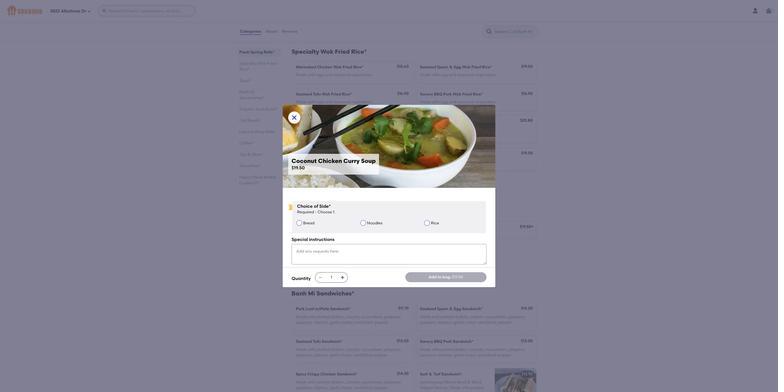 Task type: describe. For each thing, give the bounding box(es) containing it.
seasonal for savory bbq pork wok fried rice*
[[458, 100, 475, 104]]

beef for and
[[334, 127, 342, 132]]

banh mi sandwiches* inside tab
[[240, 90, 264, 100]]

1 horizontal spatial specialty wok fried rice*
[[292, 48, 367, 55]]

fried inside specialty wok fried rice*
[[267, 61, 277, 66]]

lemongrass ribeye beef wok fried rice*
[[296, 179, 374, 183]]

sprouts, inside made with bean sprouts, green leaf lettuce, cilantro, wrapped in rice noodle paper
[[328, 20, 343, 25]]

vegetables. for sauteed spam ＆ egg wok fried rice*
[[475, 73, 497, 77]]

made with lettuce, bean sprouts, cilantro, and rice vermicelli inside. two rolls served with peanut sauce. button
[[417, 9, 537, 37]]

vegetables. for marinated chicken wok fried rice*
[[351, 73, 373, 77]]

sandwiches* inside tab
[[240, 96, 264, 100]]

vegetables. for lemongrass ribeye beef wok fried rice*
[[351, 187, 373, 191]]

1 vertical spatial bowls*
[[248, 118, 261, 123]]

two
[[452, 26, 460, 30]]

2 shrimp from the left
[[448, 152, 461, 156]]

savory bbq pork wok fried rice*
[[421, 92, 483, 97]]

cilantro, for pork loaf w/pate sandwich*
[[314, 321, 329, 325]]

mi inside banh mi sandwiches* tab
[[250, 90, 255, 95]]

required
[[297, 210, 314, 215]]

house
[[421, 152, 432, 156]]

made with egg and seasonal vegetables. for pork
[[421, 159, 497, 164]]

1 horizontal spatial mi
[[308, 291, 315, 298]]

organic acai bowls*
[[240, 107, 278, 112]]

3822 albatross dr
[[50, 8, 86, 13]]

bbq for pickled
[[435, 340, 443, 345]]

carrots, for sauteed spam ＆ egg sandwich*
[[470, 315, 485, 320]]

lemongrass ribeye beef and black pepper shrimp.  made with egg and seasonal vegetables.
[[296, 127, 404, 137]]

made with lettuce, bean sprouts, cilantro, and rice vermicelli inside. two rolls served with peanut sauce.
[[421, 20, 518, 30]]

made with egg and seasonal vegetables. for bbq
[[421, 100, 497, 104]]

egg for sauteed spam ＆ egg wok fried rice*
[[441, 73, 448, 77]]

fresh spring rolls*
[[240, 50, 275, 55]]

cilantro, for sauteed tofu sandwich*
[[314, 353, 329, 358]]

leaf
[[356, 20, 363, 25]]

black for spicy crispy chicken sandwich*
[[363, 386, 373, 391]]

ribeye for ＆
[[445, 380, 457, 385]]

with inside made with bean sprouts, green leaf lettuce, cilantro, wrapped in rice noodle paper
[[308, 20, 316, 25]]

sauteed for sauteed spam ＆ egg wok fried rice*
[[421, 65, 437, 70]]

choice of side* required - choose 1.
[[297, 204, 336, 215]]

pickled for ＆
[[441, 315, 455, 320]]

rolls* for fresh spring rolls*
[[264, 50, 275, 55]]

to
[[438, 275, 442, 280]]

fresh spring rolls* tab
[[240, 49, 279, 55]]

carrots, for pork loaf w/pate sandwich*
[[346, 315, 361, 320]]

coconut chicken curry soup button
[[293, 243, 413, 279]]

cilantro, for spicy crispy chicken sandwich*
[[314, 386, 329, 391]]

1 horizontal spatial specialty
[[292, 48, 319, 55]]

$13.00 for sauteed tofu sandwich*
[[397, 339, 409, 344]]

coconut chicken curry soup $19.50
[[292, 158, 376, 171]]

egg for marinated chicken wok fried rice*
[[317, 73, 324, 77]]

beef for wok
[[334, 179, 343, 183]]

$20.80 for made with egg and seasonal vegetables.
[[521, 118, 533, 123]]

stew
[[430, 225, 439, 230]]

and inside made with pickled daikon, carrots, cucumbers, jalapeno peppers, cilantro, garlic butter, and black pepper.
[[355, 321, 363, 325]]

lemongrass ribeye beef ＆ black pepper shrimp.  made with pickled daikon, carrots, cucumber
[[421, 380, 485, 393]]

with inside 'lemongrass ribeye beef and black pepper shrimp.  made with egg and seasonal vegetables.'
[[296, 132, 304, 137]]

specialty wok fried rice* tab
[[240, 61, 279, 72]]

$11.70
[[399, 307, 409, 311]]

made inside 'lemongrass ribeye beef and black pepper shrimp.  made with egg and seasonal vegetables.'
[[393, 127, 404, 132]]

black pepper shrimp wok fried rice*
[[296, 152, 367, 156]]

special
[[292, 237, 308, 243]]

about button
[[266, 22, 278, 42]]

with for sauteed tofu sandwich*
[[308, 348, 316, 353]]

made with egg and seasonal vegetables. for chicken
[[296, 73, 373, 77]]

vegetables. for top sirloin wok fried rice*
[[475, 127, 497, 132]]

egg for savory bbq pork wok fried rice*
[[441, 100, 448, 104]]

daikon, for ＆
[[456, 315, 469, 320]]

coconut for coconut chicken curry soup
[[296, 247, 313, 252]]

hope's fresh baked cookies!!!*
[[240, 175, 276, 186]]

search icon image
[[487, 28, 493, 35]]

tea
[[240, 152, 247, 157]]

cilantro, for savory bbq pork sandwich*
[[438, 353, 453, 358]]

wok inside specialty wok fried rice*
[[258, 61, 266, 66]]

black for sauteed tofu sandwich*
[[363, 353, 373, 358]]

noodle
[[327, 26, 340, 30]]

cali bowls* tab
[[240, 118, 279, 124]]

garlic for ＆
[[454, 321, 465, 325]]

peppers, for tofu
[[296, 353, 313, 358]]

smoothies* tab
[[240, 163, 279, 169]]

seasonal for sauteed spam ＆ egg wok fried rice*
[[458, 73, 475, 77]]

made for sauteed tofu wok fried rice*
[[296, 100, 307, 104]]

pickled for pork
[[441, 348, 455, 353]]

cilantro, inside made with bean sprouts, green leaf lettuce, cilantro, wrapped in rice noodle paper
[[379, 20, 394, 25]]

specialty wok fried rice* inside tab
[[240, 61, 277, 72]]

savory bbq pork sandwich*
[[421, 340, 474, 345]]

tea ＆ more*
[[240, 152, 264, 157]]

lemongrass for lemongrass ribeye beef ＆ black pepper shrimp.  made with pickled daikon, carrots, cucumber
[[421, 380, 444, 385]]

curry for coconut chicken curry soup $19.50
[[344, 158, 360, 165]]

beef for ＆
[[458, 380, 467, 385]]

and inside made with lettuce, bean sprouts, cilantro, and rice vermicelli inside. two rolls served with peanut sauce.
[[499, 20, 506, 25]]

made for black pepper shrimp wok fried rice*
[[296, 159, 307, 164]]

cilantro, inside made with lettuce, bean sprouts, cilantro, and rice vermicelli inside. two rolls served with peanut sauce.
[[483, 20, 498, 25]]

quantity
[[292, 276, 311, 282]]

marinated
[[296, 65, 316, 70]]

surf ＆ turf sandwich*
[[421, 373, 463, 377]]

green
[[344, 20, 355, 25]]

spicy noodle soup
[[296, 225, 332, 230]]

made
[[296, 20, 308, 25]]

lettuce wrap rolls*
[[240, 130, 277, 134]]

beef stew soup
[[421, 225, 450, 230]]

chicken for coconut chicken curry soup
[[314, 247, 329, 252]]

black for surf ＆ turf wok fried rice*
[[352, 127, 362, 132]]

daikon, for chicken
[[332, 380, 345, 385]]

with for spicy crispy chicken sandwich*
[[308, 380, 316, 385]]

cucumbers, for sauteed tofu sandwich*
[[362, 348, 384, 353]]

of
[[314, 204, 319, 209]]

＆ inside tab
[[248, 152, 251, 157]]

specialty inside specialty wok fried rice*
[[240, 61, 257, 66]]

spicy crispy chicken sandwich*
[[296, 373, 358, 377]]

baked
[[264, 175, 276, 180]]

svg image
[[102, 9, 107, 13]]

$15.60
[[397, 64, 409, 69]]

albatross
[[61, 8, 80, 13]]

vermicelli
[[421, 26, 438, 30]]

egg for banh mi sandwiches*
[[454, 307, 462, 312]]

main navigation navigation
[[0, 0, 779, 22]]

acai
[[256, 107, 265, 112]]

$19.50 inside the coconut chicken curry soup $19.50
[[292, 166, 305, 171]]

1.
[[333, 210, 336, 215]]

hope's fresh baked cookies!!!* tab
[[240, 175, 279, 186]]

cucumbers, for sauteed spam ＆ egg sandwich*
[[486, 315, 508, 320]]

Special instructions text field
[[292, 244, 487, 265]]

made with pickled daikon, carrots, cucumbers, jalapeno peppers, cilantro, garlic mayo, and black pepper. for spicy crispy chicken sandwich*
[[296, 380, 401, 391]]

bread
[[304, 221, 315, 226]]

3822
[[50, 8, 60, 13]]

sauteed tofu wok fried rice*
[[296, 92, 352, 97]]

black for savory bbq pork sandwich*
[[487, 353, 497, 358]]

add
[[429, 275, 437, 280]]

surf ＆ turf wok fried rice*
[[296, 119, 348, 124]]

rice inside made with bean sprouts, green leaf lettuce, cilantro, wrapped in rice noodle paper
[[319, 26, 326, 30]]

mayo, for sauteed tofu sandwich*
[[342, 353, 353, 358]]

egg for specialty wok fried rice*
[[454, 65, 462, 70]]

choose
[[318, 210, 332, 215]]

lettuce, inside made with bean sprouts, green leaf lettuce, cilantro, wrapped in rice noodle paper
[[364, 20, 378, 25]]

instructions
[[309, 237, 335, 243]]

1 horizontal spatial banh
[[292, 291, 307, 298]]

sauteed spam ＆ egg sandwich*
[[421, 307, 483, 312]]

1 vertical spatial soup*
[[292, 209, 309, 216]]

sauteed for sauteed tofu wok fried rice*
[[296, 92, 312, 97]]

ribeye for and
[[320, 127, 333, 132]]

egg for lemongrass ribeye beef wok fried rice*
[[317, 187, 324, 191]]

soup inside coconut chicken curry soup button
[[342, 247, 352, 252]]

cali bowls*
[[240, 118, 261, 123]]

made for pork loaf w/pate sandwich*
[[296, 315, 307, 320]]

curry for coconut chicken curry soup
[[330, 247, 341, 252]]

peppers, for bbq
[[421, 353, 437, 358]]

soup inside 'spicy noodle soup' button
[[322, 225, 332, 230]]

made with egg and seasonal vegetables. for spam
[[421, 73, 497, 77]]

w/pate
[[315, 307, 330, 312]]

sauce.
[[506, 26, 518, 30]]

noodle
[[308, 225, 322, 230]]

made for house pork ＆ shrimp wok fried rice*
[[421, 159, 431, 164]]

beef left stew
[[421, 225, 429, 230]]

soup* inside tab
[[240, 78, 251, 83]]

made for lemongrass ribeye beef wok fried rice*
[[296, 187, 307, 191]]

pepper. for savory bbq pork sandwich*
[[374, 353, 389, 358]]

made with egg and seasonal vegetables. for ribeye
[[296, 187, 373, 191]]

made with egg and seasonal vegetables. for pepper
[[296, 159, 373, 164]]

coffee*
[[240, 141, 254, 146]]

mayo, for savory bbq pork sandwich*
[[466, 353, 478, 358]]

rice inside made with lettuce, bean sprouts, cilantro, and rice vermicelli inside. two rolls served with peanut sauce.
[[507, 20, 514, 25]]

served
[[469, 26, 482, 30]]

spring
[[251, 50, 263, 55]]

jalapeno for surf ＆ turf sandwich*
[[385, 380, 401, 385]]

1 vertical spatial sandwiches*
[[317, 291, 355, 298]]

seasonal for top sirloin wok fried rice*
[[458, 127, 475, 132]]

sauteed tofu sandwich*
[[296, 340, 343, 345]]

special instructions
[[292, 237, 335, 243]]

in
[[314, 26, 318, 30]]

cilantro, for sauteed spam ＆ egg sandwich*
[[438, 321, 453, 325]]

1 vertical spatial banh mi sandwiches*
[[292, 291, 355, 298]]

crispy
[[308, 373, 320, 377]]

black for pork loaf w/pate sandwich*
[[363, 321, 374, 325]]

sandwich* for spicy crispy chicken sandwich*
[[337, 373, 358, 377]]

daikon, inside lemongrass ribeye beef ＆ black pepper shrimp.  made with pickled daikon, carrots, cucumber
[[421, 392, 434, 393]]

marinated chicken wok fried rice*
[[296, 65, 364, 70]]

about
[[266, 29, 278, 34]]

spam for banh mi sandwiches*
[[437, 307, 449, 312]]

sauteed for sauteed tofu sandwich*
[[296, 340, 312, 345]]

made with pickled daikon, carrots, cucumbers, jalapeno peppers, cilantro, garlic butter, and black pepper.
[[296, 315, 401, 325]]

reviews button
[[282, 22, 298, 42]]

black for sauteed spam ＆ egg sandwich*
[[487, 321, 497, 325]]

made for sauteed spam ＆ egg wok fried rice*
[[421, 73, 431, 77]]



Task type: locate. For each thing, give the bounding box(es) containing it.
seasonal for lemongrass ribeye beef wok fried rice*
[[334, 187, 350, 191]]

seasonal down savory bbq pork wok fried rice* in the top of the page
[[458, 100, 475, 104]]

butter,
[[342, 321, 354, 325]]

peanut
[[491, 26, 505, 30]]

egg down marinated chicken wok fried rice*
[[317, 73, 324, 77]]

cilantro, down savory bbq pork sandwich*
[[438, 353, 453, 358]]

tofu
[[313, 92, 321, 97], [313, 340, 321, 345]]

made inside made with lettuce, bean sprouts, cilantro, and rice vermicelli inside. two rolls served with peanut sauce.
[[421, 20, 431, 25]]

made with egg and seasonal vegetables. down the sauteed spam ＆ egg wok fried rice*
[[421, 73, 497, 77]]

1 vertical spatial lemongrass
[[296, 179, 320, 183]]

chicken right marinated
[[317, 65, 333, 70]]

2 $13.00 from the left
[[522, 339, 533, 344]]

1 vertical spatial egg
[[454, 307, 462, 312]]

banh
[[240, 90, 250, 95], [292, 291, 307, 298]]

lettuce wrap rolls* tab
[[240, 129, 279, 135]]

$13.00 for savory bbq pork sandwich*
[[522, 339, 533, 344]]

with inside lemongrass ribeye beef ＆ black pepper shrimp.  made with pickled daikon, carrots, cucumber
[[462, 386, 470, 391]]

tofu for egg
[[313, 92, 321, 97]]

bean up 'rolls'
[[456, 20, 466, 25]]

shrimp. for lemongrass ribeye beef ＆ black pepper shrimp.  made with pickled daikon, carrots, cucumber
[[435, 386, 449, 391]]

$14.30 for sauteed spam ＆ egg sandwich*
[[522, 307, 533, 311]]

made with egg and seasonal vegetables. down sauteed tofu wok fried rice*
[[296, 100, 373, 104]]

made for savory bbq pork wok fried rice*
[[421, 100, 431, 104]]

spam for specialty wok fried rice*
[[437, 65, 449, 70]]

mayo,
[[466, 321, 478, 325], [342, 353, 353, 358], [466, 353, 478, 358], [342, 386, 353, 391]]

svg image inside 1 button
[[766, 7, 773, 14]]

1 vertical spatial shrimp.
[[435, 386, 449, 391]]

bowls* right cali
[[248, 118, 261, 123]]

mayo, for sauteed spam ＆ egg sandwich*
[[466, 321, 478, 325]]

0 horizontal spatial sprouts,
[[328, 20, 343, 25]]

1 vertical spatial surf
[[421, 373, 428, 377]]

savory for savory bbq pork sandwich*
[[421, 340, 434, 345]]

egg down top sirloin wok fried rice*
[[441, 127, 448, 132]]

0 horizontal spatial shrimp
[[323, 152, 336, 156]]

shrimp
[[323, 152, 336, 156], [448, 152, 461, 156]]

carrots, for savory bbq pork sandwich*
[[470, 348, 485, 353]]

peppers, for loaf
[[296, 321, 313, 325]]

1 vertical spatial coconut
[[296, 247, 313, 252]]

2 vertical spatial lemongrass
[[421, 380, 444, 385]]

0 horizontal spatial specialty wok fried rice*
[[240, 61, 277, 72]]

bean up in
[[317, 20, 327, 25]]

0 vertical spatial fresh
[[240, 50, 250, 55]]

2 savory from the top
[[421, 340, 434, 345]]

0 horizontal spatial banh mi sandwiches*
[[240, 90, 264, 100]]

bowls*
[[266, 107, 278, 112], [248, 118, 261, 123]]

rolls* right wrap
[[266, 130, 277, 134]]

bbq
[[435, 92, 443, 97], [435, 340, 443, 345]]

0 horizontal spatial rice
[[319, 26, 326, 30]]

seasonal down top sirloin wok fried rice*
[[458, 127, 475, 132]]

1 horizontal spatial shrimp
[[448, 152, 461, 156]]

made with egg and seasonal vegetables. down marinated chicken wok fried rice*
[[296, 73, 373, 77]]

coconut for coconut chicken curry soup $19.50
[[292, 158, 317, 165]]

egg for sauteed tofu wok fried rice*
[[317, 100, 324, 104]]

cilantro, down sauteed tofu sandwich*
[[314, 353, 329, 358]]

lemongrass for lemongrass ribeye beef and black pepper shrimp.  made with egg and seasonal vegetables.
[[296, 127, 319, 132]]

made with bean sprouts, green leaf lettuce, cilantro, wrapped in rice noodle paper
[[296, 20, 394, 30]]

made with egg and seasonal vegetables. for tofu
[[296, 100, 373, 104]]

1 horizontal spatial turf
[[434, 373, 441, 377]]

seasonal down black pepper shrimp wok fried rice*
[[334, 159, 350, 164]]

cilantro, up "search icon"
[[483, 20, 498, 25]]

specialty wok fried rice* down the fresh spring rolls*
[[240, 61, 277, 72]]

1 vertical spatial tofu
[[313, 340, 321, 345]]

0 vertical spatial mi
[[250, 90, 255, 95]]

specialty down spring
[[240, 61, 257, 66]]

egg for top sirloin wok fried rice*
[[441, 127, 448, 132]]

loaf
[[306, 307, 314, 312]]

cilantro, down sauteed spam ＆ egg sandwich*
[[438, 321, 453, 325]]

$13.00
[[397, 339, 409, 344], [522, 339, 533, 344]]

categories
[[240, 29, 261, 34]]

peppers, down crispy
[[296, 386, 313, 391]]

noodles
[[367, 221, 383, 226]]

1 vertical spatial savory
[[421, 340, 434, 345]]

with for savory bbq pork sandwich*
[[432, 348, 440, 353]]

sprouts,
[[328, 20, 343, 25], [467, 20, 482, 25]]

made with pickled daikon, carrots, cucumbers, jalapeno peppers, cilantro, garlic mayo, and black pepper. for savory bbq pork sandwich*
[[421, 348, 526, 358]]

1 horizontal spatial $13.00
[[522, 339, 533, 344]]

side*
[[320, 204, 331, 209]]

-
[[315, 210, 317, 215]]

0 horizontal spatial mi
[[250, 90, 255, 95]]

chicken down black pepper shrimp wok fried rice*
[[318, 158, 342, 165]]

0 horizontal spatial bowls*
[[248, 118, 261, 123]]

1 horizontal spatial lettuce,
[[441, 20, 455, 25]]

organic
[[240, 107, 255, 112]]

1 horizontal spatial soup*
[[292, 209, 309, 216]]

tea ＆ more* tab
[[240, 152, 279, 158]]

inside.
[[439, 26, 451, 30]]

wrap
[[255, 130, 265, 134]]

peppers, down 'loaf'
[[296, 321, 313, 325]]

mi up 'loaf'
[[308, 291, 315, 298]]

banh inside tab
[[240, 90, 250, 95]]

more*
[[252, 152, 264, 157]]

seasonal for house pork ＆ shrimp wok fried rice*
[[458, 159, 475, 164]]

1 vertical spatial mi
[[308, 291, 315, 298]]

Input item quantity number field
[[326, 273, 338, 283]]

banh mi sandwiches* up organic
[[240, 90, 264, 100]]

soup inside the coconut chicken curry soup $19.50
[[361, 158, 376, 165]]

1 vertical spatial rolls*
[[266, 130, 277, 134]]

0 vertical spatial savory
[[421, 92, 434, 97]]

spicy noodle soup button
[[293, 222, 413, 239]]

shrimp. inside 'lemongrass ribeye beef and black pepper shrimp.  made with egg and seasonal vegetables.'
[[378, 127, 392, 132]]

banh down quantity
[[292, 291, 307, 298]]

1 vertical spatial specialty
[[240, 61, 257, 66]]

with inside made with pickled daikon, carrots, cucumbers, jalapeno peppers, cilantro, garlic butter, and black pepper.
[[308, 315, 316, 320]]

ribeye for wok
[[321, 179, 333, 183]]

egg
[[454, 65, 462, 70], [454, 307, 462, 312]]

egg down savory bbq pork wok fried rice* in the top of the page
[[441, 100, 448, 104]]

0 vertical spatial turf
[[310, 119, 317, 124]]

2 vertical spatial ribeye
[[445, 380, 457, 385]]

cali
[[240, 118, 247, 123]]

$16.90 for sauteed tofu wok fried rice*
[[398, 91, 409, 96]]

lettuce, inside made with lettuce, bean sprouts, cilantro, and rice vermicelli inside. two rolls served with peanut sauce.
[[441, 20, 455, 25]]

1 horizontal spatial bowls*
[[266, 107, 278, 112]]

pepper inside 'lemongrass ribeye beef and black pepper shrimp.  made with egg and seasonal vegetables.'
[[363, 127, 377, 132]]

curry
[[344, 158, 360, 165], [330, 247, 341, 252]]

with for savory bbq pork wok fried rice*
[[432, 100, 440, 104]]

0 horizontal spatial banh
[[240, 90, 250, 95]]

with for black pepper shrimp wok fried rice*
[[308, 159, 316, 164]]

made with pickled daikon, carrots, cucumbers, jalapeno peppers, cilantro, garlic mayo, and black pepper. for sauteed spam ＆ egg sandwich*
[[421, 315, 526, 325]]

0 vertical spatial ribeye
[[320, 127, 333, 132]]

bean inside made with lettuce, bean sprouts, cilantro, and rice vermicelli inside. two rolls served with peanut sauce.
[[456, 20, 466, 25]]

bbq for egg
[[435, 92, 443, 97]]

and
[[499, 20, 506, 25], [325, 73, 333, 77], [449, 73, 457, 77], [325, 100, 333, 104], [449, 100, 457, 104], [343, 127, 351, 132], [449, 127, 457, 132], [313, 132, 321, 137], [325, 159, 333, 164], [449, 159, 457, 164], [325, 187, 333, 191], [355, 321, 363, 325], [479, 321, 486, 325], [354, 353, 362, 358], [479, 353, 486, 358], [354, 386, 362, 391]]

0 vertical spatial specialty wok fried rice*
[[292, 48, 367, 55]]

1 egg from the top
[[454, 65, 462, 70]]

$16.90 for savory bbq pork wok fried rice*
[[522, 91, 533, 96]]

mayo, for spicy crispy chicken sandwich*
[[342, 386, 353, 391]]

black for surf ＆ turf sandwich*
[[472, 380, 483, 385]]

with for pork loaf w/pate sandwich*
[[308, 315, 316, 320]]

coconut chicken curry soup image
[[371, 243, 413, 279]]

specialty up marinated
[[292, 48, 319, 55]]

beef down surf ＆ turf sandwich*
[[458, 380, 467, 385]]

hope's
[[240, 175, 253, 180]]

1 horizontal spatial rice
[[507, 20, 514, 25]]

banh mi sandwiches* tab
[[240, 89, 279, 101]]

1 tofu from the top
[[313, 92, 321, 97]]

0 horizontal spatial shrimp.
[[378, 127, 392, 132]]

garlic for chicken
[[330, 386, 341, 391]]

sandwiches* up organic
[[240, 96, 264, 100]]

daikon, down sauteed spam ＆ egg sandwich*
[[456, 315, 469, 320]]

1 horizontal spatial $14.30
[[522, 307, 533, 311]]

organic acai bowls* tab
[[240, 106, 279, 112]]

2 sprouts, from the left
[[467, 20, 482, 25]]

carrots, inside made with pickled daikon, carrots, cucumbers, jalapeno peppers, cilantro, garlic butter, and black pepper.
[[346, 315, 361, 320]]

0 vertical spatial sandwiches*
[[240, 96, 264, 100]]

1 $20.80 from the left
[[397, 118, 409, 123]]

black
[[352, 127, 362, 132], [296, 152, 307, 156], [472, 380, 483, 385]]

cilantro, down w/pate
[[314, 321, 329, 325]]

with
[[308, 20, 316, 25], [432, 20, 440, 25], [482, 26, 490, 30], [308, 73, 316, 77], [432, 73, 440, 77], [308, 100, 316, 104], [432, 100, 440, 104], [432, 127, 440, 132], [296, 132, 304, 137], [308, 159, 316, 164], [432, 159, 440, 164], [308, 187, 316, 191], [308, 315, 316, 320], [432, 315, 440, 320], [308, 348, 316, 353], [432, 348, 440, 353], [308, 380, 316, 385], [462, 386, 470, 391]]

sandwiches* down input item quantity number field at the left bottom of the page
[[317, 291, 355, 298]]

cilantro, right leaf
[[379, 20, 394, 25]]

with for marinated chicken wok fried rice*
[[308, 73, 316, 77]]

soup* tab
[[240, 78, 279, 84]]

0 horizontal spatial specialty
[[240, 61, 257, 66]]

1 horizontal spatial black
[[352, 127, 362, 132]]

bean inside made with bean sprouts, green leaf lettuce, cilantro, wrapped in rice noodle paper
[[317, 20, 327, 25]]

sauteed for sauteed spam ＆ egg sandwich*
[[421, 307, 437, 312]]

coffee* tab
[[240, 141, 279, 146]]

1 horizontal spatial sprouts,
[[467, 20, 482, 25]]

0 vertical spatial $14.30
[[522, 307, 533, 311]]

pickled for sandwich*
[[317, 348, 331, 353]]

1 vertical spatial spam
[[437, 307, 449, 312]]

seasonal down the sauteed spam ＆ egg wok fried rice*
[[458, 73, 475, 77]]

made with bean sprouts, green leaf lettuce, cilantro, wrapped in rice noodle paper button
[[293, 9, 413, 37]]

chicken right crispy
[[321, 373, 336, 377]]

1 vertical spatial ribeye
[[321, 179, 333, 183]]

mi down soup* tab in the top left of the page
[[250, 90, 255, 95]]

egg inside 'lemongrass ribeye beef and black pepper shrimp.  made with egg and seasonal vegetables.'
[[305, 132, 313, 137]]

banh mi sandwiches* up pork loaf w/pate sandwich*
[[292, 291, 355, 298]]

pickled inside made with pickled daikon, carrots, cucumbers, jalapeno peppers, cilantro, garlic butter, and black pepper.
[[317, 315, 331, 320]]

sprouts, up served
[[467, 20, 482, 25]]

spicy inside button
[[296, 225, 307, 230]]

pepper inside lemongrass ribeye beef ＆ black pepper shrimp.  made with pickled daikon, carrots, cucumber
[[421, 386, 434, 391]]

0 vertical spatial egg
[[454, 65, 462, 70]]

with for lemongrass ribeye beef wok fried rice*
[[308, 187, 316, 191]]

egg down the surf ＆ turf wok fried rice*
[[305, 132, 313, 137]]

daikon, down spicy crispy chicken sandwich*
[[332, 380, 345, 385]]

soup
[[361, 158, 376, 165], [322, 225, 332, 230], [440, 225, 450, 230], [342, 247, 352, 252]]

vegetables. inside 'lemongrass ribeye beef and black pepper shrimp.  made with egg and seasonal vegetables.'
[[340, 132, 361, 137]]

1 horizontal spatial sandwiches*
[[317, 291, 355, 298]]

$20.80 for lemongrass ribeye beef and black pepper shrimp.  made with egg and seasonal vegetables.
[[397, 118, 409, 123]]

sprouts, inside made with lettuce, bean sprouts, cilantro, and rice vermicelli inside. two rolls served with peanut sauce.
[[467, 20, 482, 25]]

0 horizontal spatial soup*
[[240, 78, 251, 83]]

beef inside 'lemongrass ribeye beef and black pepper shrimp.  made with egg and seasonal vegetables.'
[[334, 127, 342, 132]]

made inside lemongrass ribeye beef ＆ black pepper shrimp.  made with pickled daikon, carrots, cucumber
[[450, 386, 461, 391]]

1 horizontal spatial banh mi sandwiches*
[[292, 291, 355, 298]]

svg image
[[766, 7, 773, 14], [87, 10, 91, 13], [291, 114, 298, 121], [319, 276, 323, 280], [341, 276, 345, 280]]

0 vertical spatial tofu
[[313, 92, 321, 97]]

sauteed spam ＆ egg wok fried rice*
[[421, 65, 493, 70]]

daikon, down sauteed tofu sandwich*
[[332, 348, 345, 353]]

1 bean from the left
[[317, 20, 327, 25]]

1 vertical spatial specialty wok fried rice*
[[240, 61, 277, 72]]

peppers, inside made with pickled daikon, carrots, cucumbers, jalapeno peppers, cilantro, garlic butter, and black pepper.
[[296, 321, 313, 325]]

jalapeno for sauteed spam ＆ egg sandwich*
[[385, 315, 401, 320]]

peppers, up savory bbq pork sandwich*
[[421, 321, 437, 325]]

made with egg and seasonal vegetables. down top sirloin wok fried rice*
[[421, 127, 497, 132]]

fresh up the cookies!!!*
[[253, 175, 264, 180]]

seasonal down 'lemongrass ribeye beef wok fried rice*'
[[334, 187, 350, 191]]

1 horizontal spatial fresh
[[253, 175, 264, 180]]

chicken for marinated chicken wok fried rice*
[[317, 65, 333, 70]]

garlic for w/pate
[[330, 321, 341, 325]]

0 vertical spatial pepper
[[363, 127, 377, 132]]

0 horizontal spatial $20.80
[[397, 118, 409, 123]]

daikon, for w/pate
[[332, 315, 345, 320]]

0 horizontal spatial bean
[[317, 20, 327, 25]]

0 horizontal spatial $13.00
[[397, 339, 409, 344]]

1 horizontal spatial bean
[[456, 20, 466, 25]]

dr
[[81, 8, 86, 13]]

2 bean from the left
[[456, 20, 466, 25]]

categories button
[[240, 22, 262, 42]]

1 savory from the top
[[421, 92, 434, 97]]

made with egg and seasonal vegetables. for sirloin
[[421, 127, 497, 132]]

beef down the coconut chicken curry soup $19.50
[[334, 179, 343, 183]]

coconut inside button
[[296, 247, 313, 252]]

with for sauteed tofu wok fried rice*
[[308, 100, 316, 104]]

house pork ＆ shrimp wok fried rice*
[[421, 152, 492, 156]]

lettuce, up the inside.
[[441, 20, 455, 25]]

2 $20.80 from the left
[[521, 118, 533, 123]]

2 egg from the top
[[454, 307, 462, 312]]

2 tofu from the top
[[313, 340, 321, 345]]

rice right in
[[319, 26, 326, 30]]

0 horizontal spatial lettuce,
[[364, 20, 378, 25]]

1 spam from the top
[[437, 65, 449, 70]]

made for sauteed spam ＆ egg sandwich*
[[421, 315, 431, 320]]

shrimp.
[[378, 127, 392, 132], [435, 386, 449, 391]]

0 horizontal spatial pepper
[[308, 152, 322, 156]]

made with egg and seasonal vegetables. down black pepper shrimp wok fried rice*
[[296, 159, 373, 164]]

0 vertical spatial bbq
[[435, 92, 443, 97]]

1 vertical spatial bbq
[[435, 340, 443, 345]]

1 horizontal spatial curry
[[344, 158, 360, 165]]

2 spam from the top
[[437, 307, 449, 312]]

black inside lemongrass ribeye beef ＆ black pepper shrimp.  made with pickled daikon, carrots, cucumber
[[472, 380, 483, 385]]

egg
[[317, 73, 324, 77], [441, 73, 448, 77], [317, 100, 324, 104], [441, 100, 448, 104], [441, 127, 448, 132], [305, 132, 313, 137], [317, 159, 324, 164], [441, 159, 448, 164], [317, 187, 324, 191]]

savory for savory bbq pork wok fried rice*
[[421, 92, 434, 97]]

2 horizontal spatial black
[[472, 380, 483, 385]]

chicken inside button
[[314, 247, 329, 252]]

rolls* for lettuce wrap rolls*
[[266, 130, 277, 134]]

choice
[[297, 204, 313, 209]]

0 vertical spatial bowls*
[[266, 107, 278, 112]]

cucumbers, for savory bbq pork sandwich*
[[486, 348, 508, 353]]

add to bag: $19.50
[[429, 275, 464, 280]]

carrots, for sauteed tofu sandwich*
[[346, 348, 361, 353]]

black inside 'lemongrass ribeye beef and black pepper shrimp.  made with egg and seasonal vegetables.'
[[352, 127, 362, 132]]

2 lettuce, from the left
[[441, 20, 455, 25]]

+
[[532, 225, 534, 230]]

surf ＆ turf sandwich* image
[[495, 369, 537, 393]]

2 spicy from the top
[[296, 373, 307, 377]]

daikon, inside made with pickled daikon, carrots, cucumbers, jalapeno peppers, cilantro, garlic butter, and black pepper.
[[332, 315, 345, 320]]

lemongrass up the choice
[[296, 179, 320, 183]]

chicken
[[317, 65, 333, 70], [318, 158, 342, 165], [314, 247, 329, 252], [321, 373, 336, 377]]

garlic down savory bbq pork sandwich*
[[454, 353, 465, 358]]

0 horizontal spatial fresh
[[240, 50, 250, 55]]

peppers, for spam
[[421, 321, 437, 325]]

0 vertical spatial spicy
[[296, 225, 307, 230]]

wrapped
[[296, 26, 313, 30]]

made with egg and seasonal vegetables. down savory bbq pork wok fried rice* in the top of the page
[[421, 100, 497, 104]]

2 bbq from the top
[[435, 340, 443, 345]]

sprouts, up the noodle
[[328, 20, 343, 25]]

0 vertical spatial banh mi sandwiches*
[[240, 90, 264, 100]]

0 vertical spatial spam
[[437, 65, 449, 70]]

0 vertical spatial rice
[[507, 20, 514, 25]]

shrimp. for lemongrass ribeye beef and black pepper shrimp.  made with egg and seasonal vegetables.
[[378, 127, 392, 132]]

garlic down spicy crispy chicken sandwich*
[[330, 386, 341, 391]]

surf for surf ＆ turf sandwich*
[[421, 373, 428, 377]]

made with egg and seasonal vegetables. down 'lemongrass ribeye beef wok fried rice*'
[[296, 187, 373, 191]]

0 vertical spatial coconut
[[292, 158, 317, 165]]

$19.50 +
[[520, 225, 534, 230]]

1 horizontal spatial $20.80
[[521, 118, 533, 123]]

banh up organic
[[240, 90, 250, 95]]

seasonal down marinated chicken wok fried rice*
[[334, 73, 350, 77]]

1 spicy from the top
[[296, 225, 307, 230]]

0 vertical spatial banh
[[240, 90, 250, 95]]

soup* up bread
[[292, 209, 309, 216]]

lemongrass for lemongrass ribeye beef wok fried rice*
[[296, 179, 320, 183]]

1 vertical spatial pepper
[[308, 152, 322, 156]]

spicy up special
[[296, 225, 307, 230]]

bag:
[[443, 275, 452, 280]]

2 vertical spatial black
[[472, 380, 483, 385]]

egg for house pork ＆ shrimp wok fried rice*
[[441, 159, 448, 164]]

fresh inside fresh spring rolls* tab
[[240, 50, 250, 55]]

rice up sauce.
[[507, 20, 514, 25]]

daikon, down surf ＆ turf sandwich*
[[421, 392, 434, 393]]

with for top sirloin wok fried rice*
[[432, 127, 440, 132]]

lemongrass down the surf ＆ turf wok fried rice*
[[296, 127, 319, 132]]

made for sauteed tofu sandwich*
[[296, 348, 307, 353]]

1 vertical spatial black
[[296, 152, 307, 156]]

sirloin
[[428, 119, 440, 124]]

vegetables. for sauteed tofu wok fried rice*
[[351, 100, 373, 104]]

lemongrass inside lemongrass ribeye beef ＆ black pepper shrimp.  made with pickled daikon, carrots, cucumber
[[421, 380, 444, 385]]

with for sauteed spam ＆ egg wok fried rice*
[[432, 73, 440, 77]]

0 vertical spatial lemongrass
[[296, 127, 319, 132]]

coconut
[[292, 158, 317, 165], [296, 247, 313, 252]]

seasonal inside 'lemongrass ribeye beef and black pepper shrimp.  made with egg and seasonal vegetables.'
[[322, 132, 339, 137]]

chicken inside the coconut chicken curry soup $19.50
[[318, 158, 342, 165]]

lettuce, right leaf
[[364, 20, 378, 25]]

ribeye inside lemongrass ribeye beef ＆ black pepper shrimp.  made with pickled daikon, carrots, cucumber
[[445, 380, 457, 385]]

pepper for surf ＆ turf wok fried rice*
[[363, 127, 377, 132]]

lemongrass down surf ＆ turf sandwich*
[[421, 380, 444, 385]]

$14.30
[[522, 307, 533, 311], [397, 372, 409, 377]]

0 horizontal spatial surf
[[296, 119, 304, 124]]

carrots, inside lemongrass ribeye beef ＆ black pepper shrimp.  made with pickled daikon, carrots, cucumber
[[435, 392, 450, 393]]

1 vertical spatial spicy
[[296, 373, 307, 377]]

spicy left crispy
[[296, 373, 307, 377]]

$14.30 for spicy crispy chicken sandwich*
[[397, 372, 409, 377]]

seasonal down the surf ＆ turf wok fried rice*
[[322, 132, 339, 137]]

1 vertical spatial banh
[[292, 291, 307, 298]]

pepper
[[363, 127, 377, 132], [308, 152, 322, 156], [421, 386, 434, 391]]

egg down 'lemongrass ribeye beef wok fried rice*'
[[317, 187, 324, 191]]

1 lettuce, from the left
[[364, 20, 378, 25]]

1 vertical spatial curry
[[330, 247, 341, 252]]

jalapeno inside made with pickled daikon, carrots, cucumbers, jalapeno peppers, cilantro, garlic butter, and black pepper.
[[385, 315, 401, 320]]

shrimp. inside lemongrass ribeye beef ＆ black pepper shrimp.  made with pickled daikon, carrots, cucumber
[[435, 386, 449, 391]]

turf for sandwich*
[[434, 373, 441, 377]]

top
[[421, 119, 427, 124]]

black
[[363, 321, 374, 325], [487, 321, 497, 325], [363, 353, 373, 358], [487, 353, 497, 358], [363, 386, 373, 391]]

pepper. inside made with pickled daikon, carrots, cucumbers, jalapeno peppers, cilantro, garlic butter, and black pepper.
[[375, 321, 389, 325]]

0 horizontal spatial curry
[[330, 247, 341, 252]]

chicken for coconut chicken curry soup $19.50
[[318, 158, 342, 165]]

beef inside lemongrass ribeye beef ＆ black pepper shrimp.  made with pickled daikon, carrots, cucumber
[[458, 380, 467, 385]]

1 vertical spatial fresh
[[253, 175, 264, 180]]

2 vertical spatial pepper
[[421, 386, 434, 391]]

fresh left spring
[[240, 50, 250, 55]]

ribeye inside 'lemongrass ribeye beef and black pepper shrimp.  made with egg and seasonal vegetables.'
[[320, 127, 333, 132]]

$19.50
[[522, 64, 533, 69], [398, 151, 409, 156], [522, 151, 533, 156], [292, 166, 305, 171], [398, 178, 409, 183], [520, 225, 532, 230], [453, 275, 464, 280]]

garlic down sauteed tofu sandwich*
[[330, 353, 341, 358]]

spicy
[[296, 225, 307, 230], [296, 373, 307, 377]]

made with pickled daikon, carrots, cucumbers, jalapeno peppers, cilantro, garlic mayo, and black pepper.
[[421, 315, 526, 325], [296, 348, 401, 358], [421, 348, 526, 358], [296, 380, 401, 391]]

coconut chicken curry soup
[[296, 247, 352, 252]]

daikon, down savory bbq pork sandwich*
[[456, 348, 469, 353]]

chicken down instructions
[[314, 247, 329, 252]]

savory
[[421, 92, 434, 97], [421, 340, 434, 345]]

1 horizontal spatial surf
[[421, 373, 428, 377]]

2 horizontal spatial pepper
[[421, 386, 434, 391]]

beef
[[334, 127, 342, 132], [334, 179, 343, 183], [421, 225, 429, 230], [458, 380, 467, 385]]

black inside made with pickled daikon, carrots, cucumbers, jalapeno peppers, cilantro, garlic butter, and black pepper.
[[363, 321, 374, 325]]

soup* up banh mi sandwiches* tab
[[240, 78, 251, 83]]

rolls
[[461, 26, 468, 30]]

0 vertical spatial black
[[352, 127, 362, 132]]

daikon, up "butter,"
[[332, 315, 345, 320]]

garlic left "butter,"
[[330, 321, 341, 325]]

ribeye down surf ＆ turf sandwich*
[[445, 380, 457, 385]]

seasonal for marinated chicken wok fried rice*
[[334, 73, 350, 77]]

1
[[773, 8, 775, 13]]

bowls* right acai
[[266, 107, 278, 112]]

cucumbers, inside made with pickled daikon, carrots, cucumbers, jalapeno peppers, cilantro, garlic butter, and black pepper.
[[362, 315, 384, 320]]

specialty wok fried rice* up marinated chicken wok fried rice*
[[292, 48, 367, 55]]

0 vertical spatial surf
[[296, 119, 304, 124]]

peppers,
[[296, 321, 313, 325], [421, 321, 437, 325], [296, 353, 313, 358], [421, 353, 437, 358], [296, 386, 313, 391]]

made inside made with pickled daikon, carrots, cucumbers, jalapeno peppers, cilantro, garlic butter, and black pepper.
[[296, 315, 307, 320]]

curry down black pepper shrimp wok fried rice*
[[344, 158, 360, 165]]

peppers, down savory bbq pork sandwich*
[[421, 353, 437, 358]]

reviews
[[283, 29, 298, 34]]

1 vertical spatial turf
[[434, 373, 441, 377]]

garlic
[[330, 321, 341, 325], [454, 321, 465, 325], [330, 353, 341, 358], [454, 353, 465, 358], [330, 386, 341, 391]]

0 vertical spatial soup*
[[240, 78, 251, 83]]

peppers, down sauteed tofu sandwich*
[[296, 353, 313, 358]]

smoothies*
[[240, 164, 261, 169]]

0 horizontal spatial black
[[296, 152, 307, 156]]

1 horizontal spatial shrimp.
[[435, 386, 449, 391]]

bean
[[317, 20, 327, 25], [456, 20, 466, 25]]

egg down black pepper shrimp wok fried rice*
[[317, 159, 324, 164]]

＆ inside lemongrass ribeye beef ＆ black pepper shrimp.  made with pickled daikon, carrots, cucumber
[[468, 380, 471, 385]]

garlic for pork
[[454, 353, 465, 358]]

seasonal down house pork ＆ shrimp wok fried rice*
[[458, 159, 475, 164]]

spicy for spicy crispy chicken sandwich*
[[296, 373, 307, 377]]

1 vertical spatial rice
[[319, 26, 326, 30]]

1 horizontal spatial pepper
[[363, 127, 377, 132]]

seasonal down sauteed tofu wok fried rice*
[[334, 100, 350, 104]]

carrots, for spicy crispy chicken sandwich*
[[346, 380, 361, 385]]

egg down sauteed tofu wok fried rice*
[[317, 100, 324, 104]]

cilantro, down spicy crispy chicken sandwich*
[[314, 386, 329, 391]]

top sirloin wok fried rice*
[[421, 119, 471, 124]]

1 bbq from the top
[[435, 92, 443, 97]]

curry inside coconut chicken curry soup button
[[330, 247, 341, 252]]

sandwich* for savory bbq pork sandwich*
[[453, 340, 474, 345]]

0 vertical spatial rolls*
[[264, 50, 275, 55]]

cilantro, inside made with pickled daikon, carrots, cucumbers, jalapeno peppers, cilantro, garlic butter, and black pepper.
[[314, 321, 329, 325]]

1 shrimp from the left
[[323, 152, 336, 156]]

rolls* right spring
[[264, 50, 275, 55]]

garlic down sauteed spam ＆ egg sandwich*
[[454, 321, 465, 325]]

Search Cali Banh Mi search field
[[495, 29, 537, 34]]

fresh inside hope's fresh baked cookies!!!*
[[253, 175, 264, 180]]

pepper. for sauteed spam ＆ egg sandwich*
[[375, 321, 389, 325]]

carrots,
[[346, 315, 361, 320], [470, 315, 485, 320], [346, 348, 361, 353], [470, 348, 485, 353], [346, 380, 361, 385], [435, 392, 450, 393]]

made for top sirloin wok fried rice*
[[421, 127, 431, 132]]

jalapeno
[[385, 315, 401, 320], [509, 315, 526, 320], [385, 348, 401, 353], [509, 348, 526, 353], [385, 380, 401, 385]]

1 button
[[766, 6, 775, 16]]

egg down house pork ＆ shrimp wok fried rice*
[[441, 159, 448, 164]]

beef down the surf ＆ turf wok fried rice*
[[334, 127, 342, 132]]

egg down the sauteed spam ＆ egg wok fried rice*
[[441, 73, 448, 77]]

1 $13.00 from the left
[[397, 339, 409, 344]]

vegetables. for savory bbq pork wok fried rice*
[[475, 100, 497, 104]]

lemongrass inside 'lemongrass ribeye beef and black pepper shrimp.  made with egg and seasonal vegetables.'
[[296, 127, 319, 132]]

pickled inside lemongrass ribeye beef ＆ black pepper shrimp.  made with pickled daikon, carrots, cucumber
[[471, 386, 485, 391]]

sandwich* for pork loaf w/pate sandwich*
[[331, 307, 351, 312]]

vegetables.
[[351, 73, 373, 77], [475, 73, 497, 77], [351, 100, 373, 104], [475, 100, 497, 104], [475, 127, 497, 132], [340, 132, 361, 137], [351, 159, 373, 164], [475, 159, 497, 164], [351, 187, 373, 191]]

rice
[[431, 221, 440, 226]]

cookies!!!*
[[240, 181, 260, 186]]

ribeye down the coconut chicken curry soup $19.50
[[321, 179, 333, 183]]

spicy for spicy noodle soup
[[296, 225, 307, 230]]

0 vertical spatial shrimp.
[[378, 127, 392, 132]]

coconut inside the coconut chicken curry soup $19.50
[[292, 158, 317, 165]]

pickled
[[317, 315, 331, 320], [441, 315, 455, 320], [317, 348, 331, 353], [441, 348, 455, 353], [317, 380, 331, 385], [471, 386, 485, 391]]

curry down instructions
[[330, 247, 341, 252]]

0 horizontal spatial sandwiches*
[[240, 96, 264, 100]]

lettuce
[[240, 130, 254, 134]]

1 sprouts, from the left
[[328, 20, 343, 25]]

cucumbers, for pork loaf w/pate sandwich*
[[362, 315, 384, 320]]

0 horizontal spatial turf
[[310, 119, 317, 124]]

curry inside the coconut chicken curry soup $19.50
[[344, 158, 360, 165]]

garlic inside made with pickled daikon, carrots, cucumbers, jalapeno peppers, cilantro, garlic butter, and black pepper.
[[330, 321, 341, 325]]

ribeye down the surf ＆ turf wok fried rice*
[[320, 127, 333, 132]]

0 vertical spatial curry
[[344, 158, 360, 165]]

made with egg and seasonal vegetables. down house pork ＆ shrimp wok fried rice*
[[421, 159, 497, 164]]

rice* inside specialty wok fried rice*
[[240, 67, 250, 72]]



Task type: vqa. For each thing, say whether or not it's contained in the screenshot.
SLICES associated with Cucumbers
no



